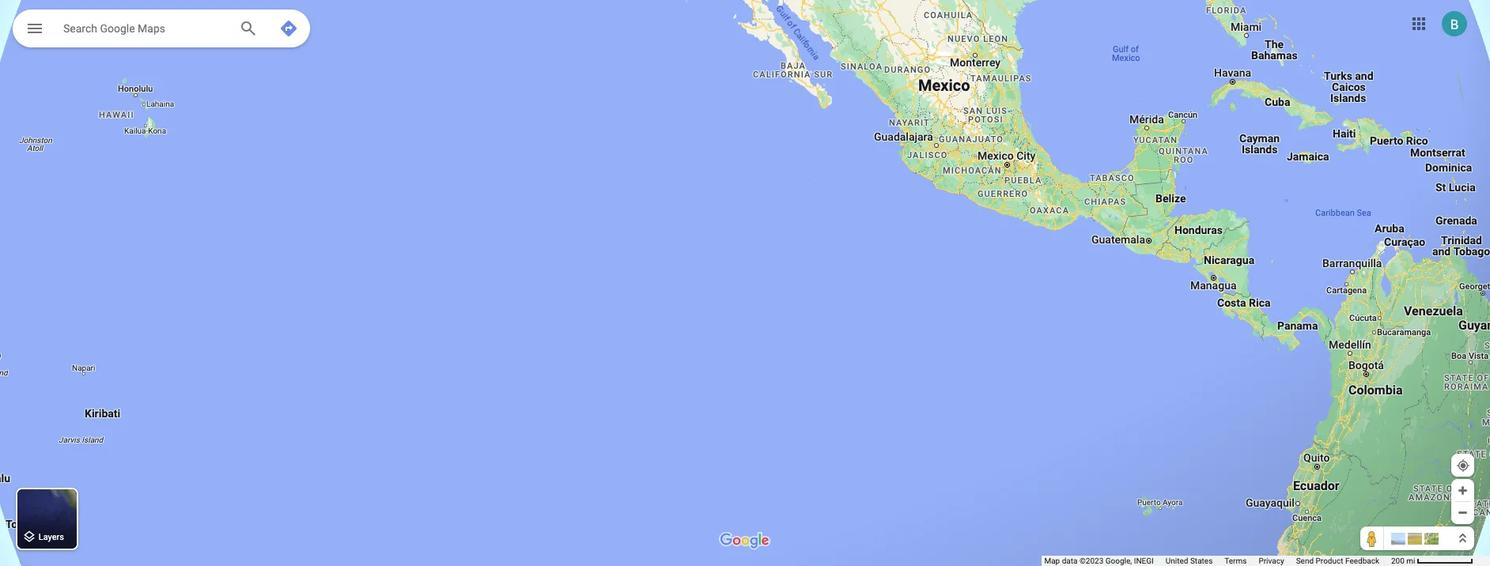 Task type: vqa. For each thing, say whether or not it's contained in the screenshot.
Provide
no



Task type: describe. For each thing, give the bounding box(es) containing it.
privacy
[[1259, 557, 1284, 566]]

terms button
[[1225, 556, 1247, 566]]

united
[[1166, 557, 1189, 566]]

google account: brad klo  
(klobrad84@gmail.com) image
[[1442, 11, 1467, 36]]

maps
[[138, 22, 165, 35]]

show street view coverage image
[[1361, 527, 1384, 551]]

feedback
[[1346, 557, 1380, 566]]

states
[[1190, 557, 1213, 566]]

search google maps field inside search box
[[63, 18, 226, 37]]

send product feedback
[[1296, 557, 1380, 566]]

200
[[1391, 557, 1405, 566]]

200 mi
[[1391, 557, 1416, 566]]

zoom out image
[[1457, 507, 1469, 519]]

google maps element
[[0, 0, 1490, 566]]

layers
[[39, 533, 64, 543]]

footer inside google maps element
[[1045, 556, 1391, 566]]

privacy button
[[1259, 556, 1284, 566]]

search google maps
[[63, 22, 165, 35]]

none search field inside google maps element
[[13, 9, 310, 51]]

send
[[1296, 557, 1314, 566]]

google,
[[1106, 557, 1132, 566]]


[[25, 17, 44, 40]]



Task type: locate. For each thing, give the bounding box(es) containing it.
show your location image
[[1456, 459, 1471, 473]]

footer
[[1045, 556, 1391, 566]]

united states
[[1166, 557, 1213, 566]]

data
[[1062, 557, 1078, 566]]

send product feedback button
[[1296, 556, 1380, 566]]

united states button
[[1166, 556, 1213, 566]]

map
[[1045, 557, 1060, 566]]

search google maps field containing search google maps
[[13, 9, 310, 47]]

map data ©2023 google, inegi
[[1045, 557, 1154, 566]]

200 mi button
[[1391, 557, 1474, 566]]

zoom in image
[[1457, 485, 1469, 497]]

search
[[63, 22, 97, 35]]

none search field containing 
[[13, 9, 310, 51]]

google
[[100, 22, 135, 35]]

product
[[1316, 557, 1344, 566]]

terms
[[1225, 557, 1247, 566]]

 button
[[13, 9, 57, 51]]

inegi
[[1134, 557, 1154, 566]]

mi
[[1407, 557, 1416, 566]]

footer containing map data ©2023 google, inegi
[[1045, 556, 1391, 566]]

None search field
[[13, 9, 310, 51]]

©2023
[[1080, 557, 1104, 566]]

Search Google Maps field
[[13, 9, 310, 47], [63, 18, 226, 37]]



